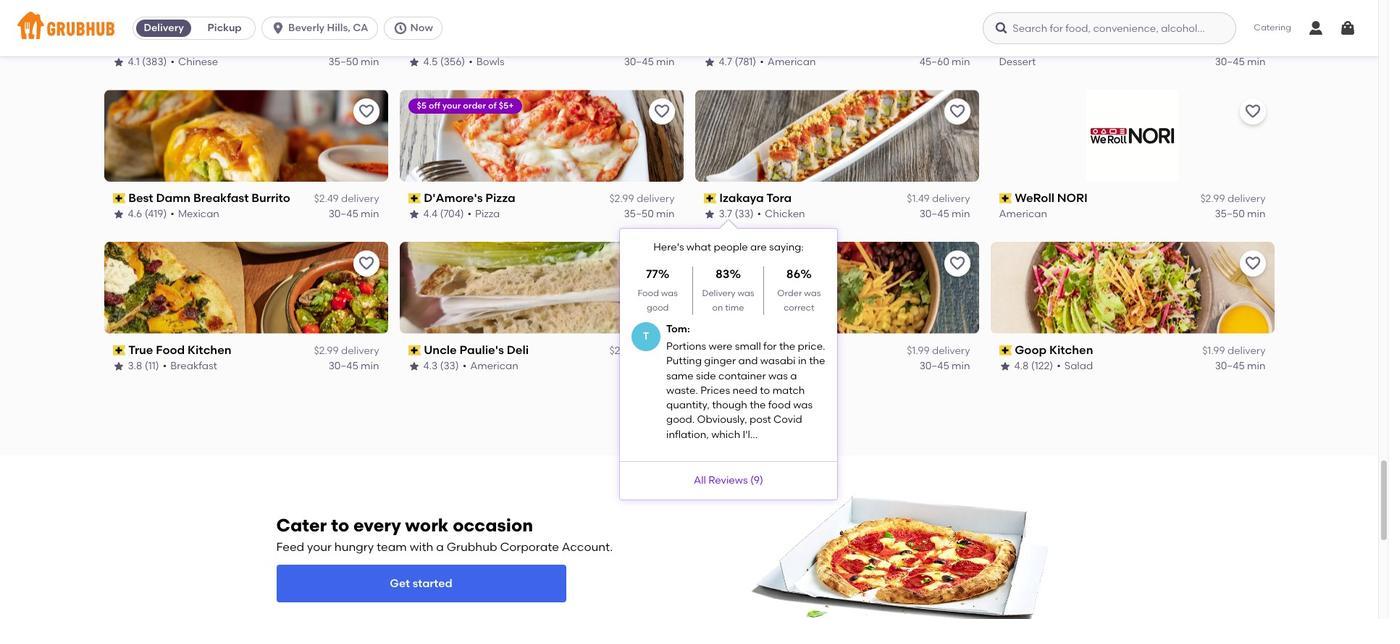Task type: locate. For each thing, give the bounding box(es) containing it.
• for true food kitchen
[[163, 360, 167, 372]]

min for goop kitchen
[[1247, 360, 1266, 372]]

nori
[[1057, 191, 1088, 205]]

1 vertical spatial $5
[[712, 253, 722, 263]]

• down damn
[[170, 208, 174, 220]]

$2.49 delivery for hunan cafe
[[314, 41, 379, 53]]

side
[[696, 370, 716, 382]]

star icon image left 4.3
[[408, 360, 420, 372]]

tooltip
[[620, 220, 837, 500]]

0 horizontal spatial food
[[156, 343, 185, 357]]

1 vertical spatial $1.49
[[907, 193, 930, 205]]

1 horizontal spatial your
[[442, 101, 461, 111]]

2 horizontal spatial the
[[809, 355, 825, 367]]

1 horizontal spatial food
[[638, 288, 659, 298]]

35–50 for hunan cafe
[[328, 56, 358, 68]]

$2.99 for true food kitchen
[[314, 345, 339, 357]]

subscription pass image
[[113, 42, 125, 52], [408, 42, 421, 52], [113, 194, 125, 204], [408, 194, 421, 204], [113, 346, 125, 356], [408, 346, 421, 356], [704, 346, 716, 356], [999, 346, 1012, 356]]

$1.49 delivery for sweetgreen
[[612, 41, 675, 53]]

0 horizontal spatial $1.49
[[612, 41, 634, 53]]

1 horizontal spatial kitchen
[[1049, 343, 1093, 357]]

breakfast
[[193, 191, 249, 205], [170, 360, 217, 372]]

1 horizontal spatial of
[[784, 253, 792, 263]]

2 horizontal spatial your
[[738, 253, 756, 263]]

0 horizontal spatial american
[[470, 360, 518, 372]]

bowls
[[476, 56, 504, 68]]

delivery up hunan cafe
[[144, 22, 184, 34]]

good.
[[666, 414, 695, 426]]

1 vertical spatial your
[[738, 253, 756, 263]]

get started
[[390, 576, 452, 590]]

0 vertical spatial • american
[[760, 56, 816, 68]]

0 vertical spatial off
[[429, 101, 440, 111]]

2 kitchen from the left
[[1049, 343, 1093, 357]]

svg image inside beverly hills, ca button
[[271, 21, 285, 35]]

$1.99 delivery
[[907, 345, 970, 357], [1202, 345, 1266, 357]]

good
[[647, 303, 669, 313]]

• american for restaurant
[[760, 56, 816, 68]]

0 horizontal spatial your
[[307, 541, 332, 554]]

$2.49 right burrito
[[314, 193, 339, 205]]

2 vertical spatial the
[[750, 399, 766, 411]]

• down goop kitchen
[[1057, 360, 1061, 372]]

star icon image left 4.7
[[704, 56, 715, 68]]

1 vertical spatial to
[[331, 515, 349, 536]]

subscription pass image
[[704, 42, 716, 52], [999, 42, 1012, 52], [704, 194, 716, 204], [999, 194, 1012, 204]]

1 vertical spatial a
[[436, 541, 444, 554]]

• chicken
[[757, 208, 805, 220]]

save this restaurant image
[[357, 103, 375, 120], [1244, 103, 1261, 120], [357, 255, 375, 272]]

your
[[442, 101, 461, 111], [738, 253, 756, 263], [307, 541, 332, 554]]

subscription pass image up side
[[704, 346, 716, 356]]

1 horizontal spatial the
[[779, 340, 795, 353]]

same
[[666, 370, 694, 382]]

0 horizontal spatial • american
[[463, 360, 518, 372]]

• for hunan cafe
[[171, 56, 175, 68]]

0 horizontal spatial $1.49 delivery
[[612, 41, 675, 53]]

35–50 for d'amore's pizza
[[624, 208, 654, 220]]

subscription pass image left weroll
[[999, 194, 1012, 204]]

pizza down d'amore's pizza
[[475, 208, 500, 220]]

• for uncle paulie's deli
[[463, 360, 467, 372]]

breakfast up mexican
[[193, 191, 249, 205]]

0 horizontal spatial the
[[750, 399, 766, 411]]

1 horizontal spatial $5
[[712, 253, 722, 263]]

food inside 77 food was good
[[638, 288, 659, 298]]

weroll nori logo image
[[1086, 90, 1178, 182]]

1 vertical spatial (33)
[[440, 360, 459, 372]]

1 horizontal spatial american
[[768, 56, 816, 68]]

tom portions were small for the price. putting ginger and wasabi in the same side container was a waste. prices need to match quantity, though the food was good. obviously, post covid inflation, which i'l...
[[666, 323, 825, 441]]

subscription pass image left goop
[[999, 346, 1012, 356]]

your for d'amore's pizza
[[442, 101, 461, 111]]

deli
[[507, 343, 529, 357]]

• right (781)
[[760, 56, 764, 68]]

star icon image for norms restaurant
[[704, 56, 715, 68]]

(356)
[[440, 56, 465, 68]]

• american down paulie's
[[463, 360, 518, 372]]

min for true food kitchen
[[361, 360, 379, 372]]

save this restaurant image for best damn breakfast burrito
[[357, 103, 375, 120]]

• for sweetgreen
[[469, 56, 473, 68]]

subscription pass image left izakaya
[[704, 194, 716, 204]]

was up time
[[738, 288, 754, 298]]

$2.99 delivery for weroll nori
[[1200, 193, 1266, 205]]

1 vertical spatial order
[[759, 253, 782, 263]]

• right (356)
[[469, 56, 473, 68]]

star icon image for sweetgreen
[[408, 56, 420, 68]]

was up good
[[661, 288, 678, 298]]

subscription pass image left d'amore's at the top of the page
[[408, 194, 421, 204]]

35–50
[[328, 56, 358, 68], [624, 208, 654, 220], [1215, 208, 1245, 220], [624, 360, 654, 372]]

1 vertical spatial of
[[784, 253, 792, 263]]

0 vertical spatial your
[[442, 101, 461, 111]]

0 vertical spatial a
[[790, 370, 797, 382]]

all reviews ( 9 )
[[694, 474, 763, 487]]

obviously,
[[697, 414, 747, 426]]

d'amore's
[[424, 191, 483, 205]]

86
[[786, 267, 800, 281]]

0 vertical spatial $5
[[417, 101, 427, 111]]

• for d'amore's pizza
[[468, 208, 472, 220]]

0 vertical spatial to
[[760, 384, 770, 397]]

subscription pass image for d'amore's pizza
[[408, 194, 421, 204]]

delivery for d'amore's pizza
[[637, 193, 675, 205]]

a
[[790, 370, 797, 382], [436, 541, 444, 554]]

$2.49 delivery for norms restaurant
[[905, 41, 970, 53]]

account.
[[562, 541, 613, 554]]

1 vertical spatial off
[[724, 253, 736, 263]]

food for true
[[156, 343, 185, 357]]

food up (11)
[[156, 343, 185, 357]]

1 horizontal spatial to
[[760, 384, 770, 397]]

Search for food, convenience, alcohol... search field
[[983, 12, 1237, 44]]

• chinese
[[171, 56, 218, 68]]

order for d'amore's pizza
[[463, 101, 486, 111]]

svg image
[[1307, 20, 1325, 37], [1339, 20, 1357, 37], [271, 21, 285, 35], [393, 21, 407, 35]]

1 vertical spatial $1.49 delivery
[[907, 193, 970, 205]]

30–45 min for izakaya tora
[[920, 208, 970, 220]]

save this restaurant button for goop kitchen
[[1240, 251, 1266, 277]]

$2.99 for d'amore's pizza
[[609, 193, 634, 205]]

delivery up on at the right of the page
[[702, 288, 736, 298]]

in
[[798, 355, 807, 367]]

min for haidilao hot pot century city
[[1247, 56, 1266, 68]]

to up hungry on the bottom left
[[331, 515, 349, 536]]

goop
[[1015, 343, 1047, 357]]

(33) for uncle
[[440, 360, 459, 372]]

breakfast down the 'true food kitchen'
[[170, 360, 217, 372]]

0 vertical spatial (33)
[[735, 208, 754, 220]]

• right (11)
[[163, 360, 167, 372]]

• breakfast
[[163, 360, 217, 372]]

star icon image left 4.5
[[408, 56, 420, 68]]

1 horizontal spatial a
[[790, 370, 797, 382]]

best damn breakfast burrito
[[128, 191, 290, 205]]

off down 4.5
[[429, 101, 440, 111]]

4.3
[[423, 360, 438, 372]]

min for hunan cafe
[[361, 56, 379, 68]]

of for wrapstar
[[784, 253, 792, 263]]

save this restaurant button for uncle paulie's deli
[[649, 251, 675, 277]]

(11)
[[145, 360, 159, 372]]

• right (383)
[[171, 56, 175, 68]]

hunan cafe
[[128, 39, 197, 53]]

subscription pass image left true
[[113, 346, 125, 356]]

cater
[[276, 515, 327, 536]]

35–50 min
[[328, 56, 379, 68], [624, 208, 675, 220], [1215, 208, 1266, 220], [624, 360, 675, 372]]

$5+
[[499, 101, 514, 111]]

(122)
[[1031, 360, 1053, 372]]

and
[[738, 355, 758, 367]]

subscription pass image for best damn breakfast burrito
[[113, 194, 125, 204]]

0 vertical spatial food
[[638, 288, 659, 298]]

1 horizontal spatial order
[[759, 253, 782, 263]]

subscription pass image down svg image
[[999, 42, 1012, 52]]

delivery for norms restaurant
[[932, 41, 970, 53]]

0 horizontal spatial $1.99 delivery
[[907, 345, 970, 357]]

(33) down izakaya
[[735, 208, 754, 220]]

star icon image left 3.8 at the left
[[113, 360, 124, 372]]

45–60
[[920, 56, 949, 68]]

0 vertical spatial of
[[488, 101, 497, 111]]

(33)
[[735, 208, 754, 220], [440, 360, 459, 372]]

tooltip containing 77
[[620, 220, 837, 500]]

catering
[[1254, 23, 1291, 33]]

0 vertical spatial order
[[463, 101, 486, 111]]

min for weroll nori
[[1247, 208, 1266, 220]]

$5 off your order of $15+
[[712, 253, 813, 263]]

1 vertical spatial • american
[[463, 360, 518, 372]]

star icon image left 4.1
[[113, 56, 124, 68]]

1 vertical spatial breakfast
[[170, 360, 217, 372]]

$2.49 right the city
[[1201, 41, 1225, 53]]

subscription pass image for true food kitchen
[[113, 346, 125, 356]]

0 horizontal spatial $5
[[417, 101, 427, 111]]

$5 down 4.5
[[417, 101, 427, 111]]

star icon image left 4.4
[[408, 208, 420, 220]]

0 horizontal spatial a
[[436, 541, 444, 554]]

kitchen up "• salad"
[[1049, 343, 1093, 357]]

0 vertical spatial pizza
[[486, 191, 515, 205]]

cater to every work occasion feed your hungry team with a grubhub corporate account.
[[276, 515, 613, 554]]

$1.49 delivery
[[612, 41, 675, 53], [907, 193, 970, 205]]

1 horizontal spatial • american
[[760, 56, 816, 68]]

)
[[760, 474, 763, 487]]

chinese
[[178, 56, 218, 68]]

delivery for best damn breakfast burrito
[[341, 193, 379, 205]]

pizza up • pizza
[[486, 191, 515, 205]]

2 vertical spatial american
[[470, 360, 518, 372]]

your inside cater to every work occasion feed your hungry team with a grubhub corporate account.
[[307, 541, 332, 554]]

2 $1.99 from the left
[[1202, 345, 1225, 357]]

• american down the restaurant
[[760, 56, 816, 68]]

was for 83
[[738, 288, 754, 298]]

to right "need" at the right bottom
[[760, 384, 770, 397]]

3.9
[[719, 360, 733, 372]]

$2.99 delivery for d'amore's pizza
[[609, 193, 675, 205]]

1 vertical spatial food
[[156, 343, 185, 357]]

order left $15+
[[759, 253, 782, 263]]

77
[[646, 267, 658, 281]]

0 horizontal spatial $1.99
[[907, 345, 930, 357]]

0 vertical spatial the
[[779, 340, 795, 353]]

was inside 77 food was good
[[661, 288, 678, 298]]

0 vertical spatial $1.49 delivery
[[612, 41, 675, 53]]

a right with
[[436, 541, 444, 554]]

the right the "for"
[[779, 340, 795, 353]]

star icon image for wrapstar
[[704, 360, 715, 372]]

of left $5+
[[488, 101, 497, 111]]

1 $1.99 from the left
[[907, 345, 930, 357]]

of for d'amore's pizza
[[488, 101, 497, 111]]

77 food was good
[[638, 267, 678, 313]]

$1.49 delivery for izakaya tora
[[907, 193, 970, 205]]

$2.49 for best damn breakfast burrito
[[314, 193, 339, 205]]

kitchen up • breakfast
[[188, 343, 231, 357]]

4.4
[[423, 208, 437, 220]]

save this restaurant image
[[653, 103, 670, 120], [948, 103, 966, 120], [653, 255, 670, 272], [948, 255, 966, 272], [1244, 255, 1261, 272]]

2 horizontal spatial american
[[999, 208, 1047, 220]]

subscription pass image left hunan
[[113, 42, 125, 52]]

was down match at the bottom right
[[793, 399, 813, 411]]

need
[[733, 384, 758, 397]]

off
[[429, 101, 440, 111], [724, 253, 736, 263]]

order
[[463, 101, 486, 111], [759, 253, 782, 263]]

$2.49 for hunan cafe
[[314, 41, 339, 53]]

star icon image left '3.7'
[[704, 208, 715, 220]]

see
[[669, 414, 685, 424]]

goop kitchen logo image
[[990, 242, 1274, 334]]

30–45 min for wrapstar
[[920, 360, 970, 372]]

0 horizontal spatial of
[[488, 101, 497, 111]]

(33) down uncle
[[440, 360, 459, 372]]

subscription pass image for goop kitchen
[[999, 346, 1012, 356]]

subscription pass image down now button
[[408, 42, 421, 52]]

of left $15+
[[784, 253, 792, 263]]

century
[[1112, 39, 1158, 53]]

30–45 min for goop kitchen
[[1215, 360, 1266, 372]]

4.7 (781)
[[719, 56, 756, 68]]

order left $5+
[[463, 101, 486, 111]]

0 horizontal spatial order
[[463, 101, 486, 111]]

subscription pass image left uncle
[[408, 346, 421, 356]]

save this restaurant image for true food kitchen
[[357, 255, 375, 272]]

was inside 86 order was correct
[[804, 288, 821, 298]]

$1.99 for wrapstar
[[907, 345, 930, 357]]

food up good
[[638, 288, 659, 298]]

$2.49 down beverly hills, ca button
[[314, 41, 339, 53]]

4.1 (383)
[[128, 56, 167, 68]]

$2.99 for weroll nori
[[1200, 193, 1225, 205]]

was up the correct at the right of the page
[[804, 288, 821, 298]]

• bowls
[[469, 56, 504, 68]]

1 horizontal spatial $1.99
[[1202, 345, 1225, 357]]

star icon image
[[113, 56, 124, 68], [408, 56, 420, 68], [704, 56, 715, 68], [113, 208, 124, 220], [408, 208, 420, 220], [704, 208, 715, 220], [113, 360, 124, 372], [408, 360, 420, 372], [704, 360, 715, 372], [999, 360, 1011, 372]]

1 horizontal spatial $1.49
[[907, 193, 930, 205]]

inflation,
[[666, 429, 709, 441]]

0 horizontal spatial to
[[331, 515, 349, 536]]

off for wrapstar
[[724, 253, 736, 263]]

american down paulie's
[[470, 360, 518, 372]]

$2.49 delivery
[[314, 41, 379, 53], [905, 41, 970, 53], [1201, 41, 1266, 53], [314, 193, 379, 205]]

was
[[661, 288, 678, 298], [738, 288, 754, 298], [804, 288, 821, 298], [768, 370, 788, 382], [793, 399, 813, 411]]

1 $1.99 delivery from the left
[[907, 345, 970, 357]]

star icon image for true food kitchen
[[113, 360, 124, 372]]

the up post
[[750, 399, 766, 411]]

$5 up 83
[[712, 253, 722, 263]]

2 $1.99 delivery from the left
[[1202, 345, 1266, 357]]

star icon image for izakaya tora
[[704, 208, 715, 220]]

0 horizontal spatial kitchen
[[188, 343, 231, 357]]

delivery for haidilao hot pot century city
[[1228, 41, 1266, 53]]

1 horizontal spatial $1.99 delivery
[[1202, 345, 1266, 357]]

beverly hills, ca
[[288, 22, 368, 34]]

haidilao
[[1015, 39, 1064, 53]]

0 horizontal spatial (33)
[[440, 360, 459, 372]]

american down weroll
[[999, 208, 1047, 220]]

haidilao hot pot century city
[[1015, 39, 1184, 53]]

a up match at the bottom right
[[790, 370, 797, 382]]

30–45
[[624, 56, 654, 68], [1215, 56, 1245, 68], [329, 208, 358, 220], [920, 208, 949, 220], [329, 360, 358, 372], [920, 360, 949, 372], [1215, 360, 1245, 372]]

star icon image left the 4.8
[[999, 360, 1011, 372]]

here's
[[653, 241, 684, 253]]

3.7
[[719, 208, 732, 220]]

0 vertical spatial breakfast
[[193, 191, 249, 205]]

• for best damn breakfast burrito
[[170, 208, 174, 220]]

price.
[[798, 340, 825, 353]]

(419)
[[145, 208, 167, 220]]

$2.49 for norms restaurant
[[905, 41, 930, 53]]

subscription pass image left best
[[113, 194, 125, 204]]

0 horizontal spatial off
[[429, 101, 440, 111]]

• down uncle paulie's deli in the left of the page
[[463, 360, 467, 372]]

get started link
[[276, 565, 566, 602]]

• right (16)
[[755, 360, 759, 372]]

1 horizontal spatial (33)
[[735, 208, 754, 220]]

30–45 min for sweetgreen
[[624, 56, 675, 68]]

$2.49 up 45–60
[[905, 41, 930, 53]]

off up 83
[[724, 253, 736, 263]]

subscription pass image for sweetgreen
[[408, 42, 421, 52]]

subscription pass image for wrapstar
[[704, 346, 716, 356]]

0 vertical spatial delivery
[[144, 22, 184, 34]]

order for wrapstar
[[759, 253, 782, 263]]

star icon image for d'amore's pizza
[[408, 208, 420, 220]]

• american for paulie's
[[463, 360, 518, 372]]

norms restaurant
[[719, 39, 830, 53]]

star icon image left 3.9
[[704, 360, 715, 372]]

cafe
[[169, 39, 197, 53]]

true food kitchen
[[128, 343, 231, 357]]

save this restaurant button for izakaya tora
[[944, 99, 970, 125]]

1 horizontal spatial off
[[724, 253, 736, 263]]

delivery for weroll nori
[[1228, 193, 1266, 205]]

min for d'amore's pizza
[[656, 208, 675, 220]]

was inside 83 delivery was on time
[[738, 288, 754, 298]]

d'amore's pizza logo image
[[399, 90, 683, 182]]

• for goop kitchen
[[1057, 360, 1061, 372]]

star icon image left 4.6
[[113, 208, 124, 220]]

delivery button
[[133, 17, 194, 40]]

1 vertical spatial delivery
[[702, 288, 736, 298]]

1 horizontal spatial delivery
[[702, 288, 736, 298]]

american down the restaurant
[[768, 56, 816, 68]]

• down d'amore's pizza
[[468, 208, 472, 220]]

goop kitchen
[[1015, 343, 1093, 357]]

35–50 min for d'amore's pizza
[[624, 208, 675, 220]]

delivery for uncle paulie's deli
[[637, 345, 675, 357]]

0 horizontal spatial delivery
[[144, 22, 184, 34]]

• down izakaya tora on the right top
[[757, 208, 761, 220]]

delivery
[[341, 41, 379, 53], [637, 41, 675, 53], [932, 41, 970, 53], [1228, 41, 1266, 53], [341, 193, 379, 205], [637, 193, 675, 205], [932, 193, 970, 205], [1228, 193, 1266, 205], [341, 345, 379, 357], [637, 345, 675, 357], [932, 345, 970, 357], [1228, 345, 1266, 357]]

2 vertical spatial your
[[307, 541, 332, 554]]

order
[[777, 288, 802, 298]]

0 vertical spatial $1.49
[[612, 41, 634, 53]]

see more
[[669, 414, 709, 424]]

was down wasabi
[[768, 370, 788, 382]]

1 horizontal spatial $1.49 delivery
[[907, 193, 970, 205]]

subscription pass image left 'norms'
[[704, 42, 716, 52]]

(704)
[[440, 208, 464, 220]]

pizza for d'amore's pizza
[[486, 191, 515, 205]]

the right 'in' at the bottom
[[809, 355, 825, 367]]

1 vertical spatial american
[[999, 208, 1047, 220]]

1 vertical spatial pizza
[[475, 208, 500, 220]]

1 vertical spatial the
[[809, 355, 825, 367]]

0 vertical spatial american
[[768, 56, 816, 68]]



Task type: vqa. For each thing, say whether or not it's contained in the screenshot.
sauce. in steamed new zealand mussels serve with thai spicy limes sauce.
no



Task type: describe. For each thing, give the bounding box(es) containing it.
was for 77
[[661, 288, 678, 298]]

izakaya tora
[[719, 191, 792, 205]]

$2.49 for haidilao hot pot century city
[[1201, 41, 1225, 53]]

uncle paulie's deli
[[424, 343, 529, 357]]

• sandwich
[[755, 360, 811, 372]]

izakaya tora logo image
[[695, 90, 979, 182]]

30–45 min for best damn breakfast burrito
[[329, 208, 379, 220]]

$2.49 delivery for best damn breakfast burrito
[[314, 193, 379, 205]]

min for norms restaurant
[[952, 56, 970, 68]]

beverly hills, ca button
[[262, 17, 384, 40]]

every
[[353, 515, 401, 536]]

prices
[[701, 384, 730, 397]]

norms
[[719, 39, 764, 53]]

wasabi
[[760, 355, 796, 367]]

86 order was correct
[[777, 267, 821, 313]]

reviews
[[708, 474, 748, 487]]

with
[[410, 541, 433, 554]]

though
[[712, 399, 747, 411]]

best damn breakfast burrito logo image
[[104, 90, 388, 182]]

delivery for hunan cafe
[[341, 41, 379, 53]]

what
[[686, 241, 711, 253]]

save this restaurant button for best damn breakfast burrito
[[353, 99, 379, 125]]

subscription pass image for hunan cafe
[[113, 42, 125, 52]]

tom
[[666, 323, 687, 336]]

tora
[[766, 191, 792, 205]]

min for uncle paulie's deli
[[656, 360, 675, 372]]

3.7 (33)
[[719, 208, 754, 220]]

a inside the tom portions were small for the price. putting ginger and wasabi in the same side container was a waste. prices need to match quantity, though the food was good. obviously, post covid inflation, which i'l...
[[790, 370, 797, 382]]

now button
[[384, 17, 448, 40]]

i'l...
[[743, 429, 758, 441]]

35–50 min for uncle paulie's deli
[[624, 360, 675, 372]]

$1.99 for goop kitchen
[[1202, 345, 1225, 357]]

$1.99 delivery for goop kitchen
[[1202, 345, 1266, 357]]

chicken
[[765, 208, 805, 220]]

corporate
[[500, 541, 559, 554]]

a inside cater to every work occasion feed your hungry team with a grubhub corporate account.
[[436, 541, 444, 554]]

your for wrapstar
[[738, 253, 756, 263]]

save this restaurant image for uncle paulie's deli
[[653, 255, 670, 272]]

• for wrapstar
[[755, 360, 759, 372]]

min for sweetgreen
[[656, 56, 675, 68]]

4.8 (122)
[[1014, 360, 1053, 372]]

delivery inside button
[[144, 22, 184, 34]]

beverly
[[288, 22, 325, 34]]

on
[[712, 303, 723, 313]]

star icon image for goop kitchen
[[999, 360, 1011, 372]]

35–50 for uncle paulie's deli
[[624, 360, 654, 372]]

$1.99 delivery for wrapstar
[[907, 345, 970, 357]]

american for uncle paulie's deli
[[470, 360, 518, 372]]

sandwich
[[763, 360, 811, 372]]

food for 77
[[638, 288, 659, 298]]

save this restaurant image for izakaya tora
[[948, 103, 966, 120]]

30–45 for goop kitchen
[[1215, 360, 1245, 372]]

subscription pass image for uncle paulie's deli
[[408, 346, 421, 356]]

restaurant
[[766, 39, 830, 53]]

save this restaurant button for true food kitchen
[[353, 251, 379, 277]]

save this restaurant image for weroll nori
[[1244, 103, 1261, 120]]

feed
[[276, 541, 304, 554]]

$2.99 delivery for uncle paulie's deli
[[609, 345, 675, 357]]

4.6
[[128, 208, 142, 220]]

3.9 (16)
[[719, 360, 752, 372]]

min for izakaya tora
[[952, 208, 970, 220]]

food
[[768, 399, 791, 411]]

star icon image for hunan cafe
[[113, 56, 124, 68]]

post
[[750, 414, 771, 426]]

30–45 for true food kitchen
[[329, 360, 358, 372]]

• for izakaya tora
[[757, 208, 761, 220]]

• pizza
[[468, 208, 500, 220]]

subscription pass image for norms
[[704, 42, 716, 52]]

get
[[390, 576, 410, 590]]

for
[[763, 340, 777, 353]]

true food kitchen logo image
[[104, 242, 388, 334]]

team
[[377, 541, 407, 554]]

more
[[687, 414, 709, 424]]

portions
[[666, 340, 706, 353]]

t
[[643, 331, 649, 343]]

time
[[725, 303, 744, 313]]

save this restaurant button for weroll nori
[[1240, 99, 1266, 125]]

paulie's
[[460, 343, 504, 357]]

$5 for d'amore's pizza
[[417, 101, 427, 111]]

4.5 (356)
[[423, 56, 465, 68]]

30–45 min for true food kitchen
[[329, 360, 379, 372]]

$1.49 for sweetgreen
[[612, 41, 634, 53]]

30–45 for wrapstar
[[920, 360, 949, 372]]

off for d'amore's pizza
[[429, 101, 440, 111]]

35–50 min for weroll nori
[[1215, 208, 1266, 220]]

4.5
[[423, 56, 438, 68]]

hungry
[[335, 541, 374, 554]]

see more button
[[646, 406, 733, 432]]

delivery for goop kitchen
[[1228, 345, 1266, 357]]

(383)
[[142, 56, 167, 68]]

4.3 (33)
[[423, 360, 459, 372]]

american for norms restaurant
[[768, 56, 816, 68]]

wrapstar
[[719, 343, 771, 357]]

grubhub
[[447, 541, 497, 554]]

delivery inside 83 delivery was on time
[[702, 288, 736, 298]]

min for best damn breakfast burrito
[[361, 208, 379, 220]]

dessert
[[999, 56, 1036, 68]]

delivery for wrapstar
[[932, 345, 970, 357]]

saying:
[[769, 241, 804, 253]]

ca
[[353, 22, 368, 34]]

was for 86
[[804, 288, 821, 298]]

catering button
[[1244, 12, 1302, 45]]

83 delivery was on time
[[702, 267, 754, 313]]

svg image inside now button
[[393, 21, 407, 35]]

pizza for • pizza
[[475, 208, 500, 220]]

here's what people are saying:
[[653, 241, 804, 253]]

d'amore's pizza
[[424, 191, 515, 205]]

uncle paulie's deli logo image
[[399, 242, 683, 334]]

$15+
[[794, 253, 813, 263]]

salad
[[1065, 360, 1093, 372]]

which
[[711, 429, 740, 441]]

$2.99 for uncle paulie's deli
[[609, 345, 634, 357]]

star icon image for best damn breakfast burrito
[[113, 208, 124, 220]]

to inside cater to every work occasion feed your hungry team with a grubhub corporate account.
[[331, 515, 349, 536]]

• for norms restaurant
[[760, 56, 764, 68]]

subscription pass image for haidilao
[[999, 42, 1012, 52]]

4.1
[[128, 56, 140, 68]]

35–50 for weroll nori
[[1215, 208, 1245, 220]]

burrito
[[252, 191, 290, 205]]

covid
[[774, 414, 802, 426]]

svg image
[[995, 21, 1009, 35]]

subscription pass image for weroll
[[999, 194, 1012, 204]]

subscription pass image for izakaya
[[704, 194, 716, 204]]

$1.49 for izakaya tora
[[907, 193, 930, 205]]

(33) for izakaya
[[735, 208, 754, 220]]

to inside the tom portions were small for the price. putting ginger and wasabi in the same side container was a waste. prices need to match quantity, though the food was good. obviously, post covid inflation, which i'l...
[[760, 384, 770, 397]]

work
[[405, 515, 449, 536]]

• salad
[[1057, 360, 1093, 372]]

waste.
[[666, 384, 698, 397]]

best
[[128, 191, 153, 205]]

quantity,
[[666, 399, 710, 411]]

3.8 (11)
[[128, 360, 159, 372]]

wrapstar logo image
[[695, 242, 979, 334]]

delivery for true food kitchen
[[341, 345, 379, 357]]

9
[[754, 474, 760, 487]]

4.4 (704)
[[423, 208, 464, 220]]

1 kitchen from the left
[[188, 343, 231, 357]]

35–50 min for hunan cafe
[[328, 56, 379, 68]]

delivery for izakaya tora
[[932, 193, 970, 205]]

30–45 for best damn breakfast burrito
[[329, 208, 358, 220]]

main navigation navigation
[[0, 0, 1378, 56]]

ginger
[[704, 355, 736, 367]]

hills,
[[327, 22, 350, 34]]

mexican
[[178, 208, 219, 220]]

min for wrapstar
[[952, 360, 970, 372]]

putting
[[666, 355, 702, 367]]

star icon image for uncle paulie's deli
[[408, 360, 420, 372]]



